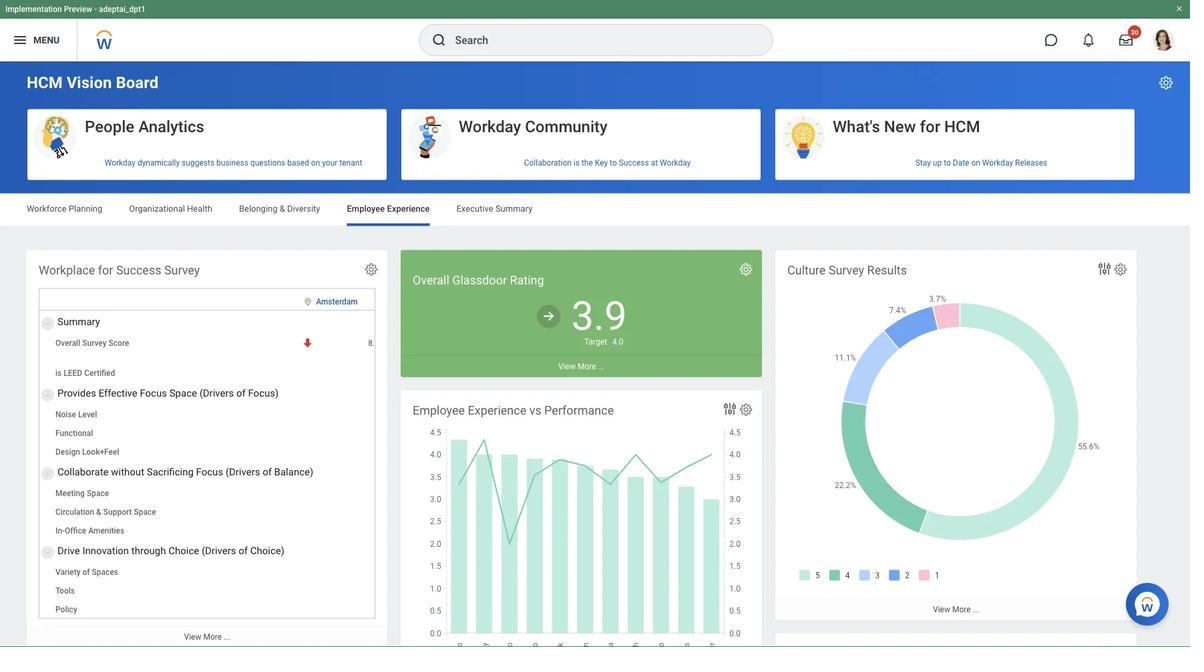 Task type: describe. For each thing, give the bounding box(es) containing it.
releases
[[1015, 158, 1048, 168]]

overall glassdoor rating
[[413, 273, 544, 287]]

key
[[595, 158, 608, 168]]

circulation & support space
[[55, 507, 156, 517]]

justify image
[[12, 32, 28, 48]]

drive
[[57, 545, 80, 556]]

1 vertical spatial for
[[98, 263, 113, 277]]

organizational
[[129, 204, 185, 214]]

business
[[216, 158, 248, 168]]

workforce planning
[[27, 204, 102, 214]]

0 vertical spatial hcm
[[27, 73, 63, 92]]

workforce
[[27, 204, 67, 214]]

experience for employee experience
[[387, 204, 430, 214]]

0 vertical spatial view more ...
[[558, 362, 604, 371]]

inbox large image
[[1119, 33, 1133, 47]]

adeptai_dpt1
[[99, 5, 146, 14]]

employee for employee experience vs performance
[[413, 403, 465, 417]]

balance)
[[274, 466, 313, 478]]

what's new for hcm
[[833, 117, 980, 136]]

1 horizontal spatial more
[[578, 362, 596, 371]]

drive innovation through choice (drivers of choice)
[[57, 545, 284, 556]]

3.9
[[571, 293, 627, 340]]

6 9 from the top
[[375, 605, 379, 614]]

collaborate without sacrificing focus (drivers of balance)
[[57, 466, 313, 478]]

noise level
[[55, 410, 97, 419]]

space for support
[[134, 507, 156, 517]]

is leed certified
[[55, 368, 115, 378]]

& for circulation
[[96, 507, 101, 517]]

focus)
[[248, 387, 279, 399]]

employee experience vs performance element
[[401, 390, 762, 647]]

culture survey results element
[[775, 250, 1137, 620]]

in-office amenities
[[55, 526, 124, 535]]

workday community
[[459, 117, 608, 136]]

certified
[[84, 368, 115, 378]]

belonging & diversity
[[239, 204, 320, 214]]

space for focus
[[169, 387, 197, 399]]

8.6
[[368, 338, 379, 348]]

view more ... for workplace for success survey
[[184, 632, 230, 642]]

more for workplace for success survey
[[203, 632, 222, 642]]

vision
[[67, 73, 112, 92]]

culture
[[787, 263, 826, 277]]

in-
[[55, 526, 65, 535]]

tab list inside 3.9 main content
[[13, 194, 1177, 226]]

-
[[94, 5, 97, 14]]

employee for employee experience
[[347, 204, 385, 214]]

(drivers for space
[[199, 387, 234, 399]]

configure this page image
[[1158, 75, 1174, 91]]

of for balance)
[[263, 466, 272, 478]]

deteriorating image
[[303, 338, 313, 348]]

workplace for success survey element
[[27, 250, 1190, 647]]

workday inside button
[[459, 117, 521, 136]]

circulation
[[55, 507, 94, 517]]

experience for employee experience vs performance
[[468, 403, 526, 417]]

survey for overall survey score
[[82, 338, 107, 348]]

view more ... for culture survey results
[[933, 605, 979, 614]]

what's
[[833, 117, 880, 136]]

design look+feel
[[55, 447, 119, 457]]

collaboration
[[524, 158, 572, 168]]

workplace for success survey
[[39, 263, 200, 277]]

view more ... link for culture survey results
[[775, 598, 1137, 620]]

people analytics
[[85, 117, 204, 136]]

of for focus)
[[236, 387, 246, 399]]

innovation
[[82, 545, 129, 556]]

dynamically
[[138, 158, 180, 168]]

collapse image for collaborate without sacrificing focus (drivers of balance)
[[42, 466, 50, 482]]

diversity
[[287, 204, 320, 214]]

search image
[[431, 32, 447, 48]]

collapse image
[[42, 316, 50, 332]]

survey for culture survey results
[[829, 263, 864, 277]]

board
[[116, 73, 158, 92]]

meeting space
[[55, 489, 109, 498]]

9 for space
[[375, 489, 379, 498]]

0 horizontal spatial space
[[87, 489, 109, 498]]

analytics
[[138, 117, 204, 136]]

tenant
[[340, 158, 362, 168]]

leed
[[64, 368, 82, 378]]

people analytics button
[[27, 109, 387, 160]]

executive summary
[[457, 204, 533, 214]]

what's new for hcm button
[[775, 109, 1135, 160]]

choice)
[[250, 545, 284, 556]]

summary inside workplace for success survey element
[[57, 316, 100, 327]]

configure culture survey results image
[[1113, 262, 1128, 277]]

results
[[867, 263, 907, 277]]

2 on from the left
[[971, 158, 980, 168]]

hcm vision board
[[27, 73, 158, 92]]

view for workplace for success survey
[[184, 632, 201, 642]]

(drivers for focus
[[226, 466, 260, 478]]

noise
[[55, 410, 76, 419]]

health
[[187, 204, 212, 214]]

variety of spaces
[[55, 567, 118, 577]]

menu button
[[0, 19, 77, 61]]

collaborate
[[57, 466, 109, 478]]

through
[[131, 545, 166, 556]]

look+feel
[[82, 447, 119, 457]]

of right the variety
[[83, 567, 90, 577]]

vs
[[529, 403, 541, 417]]

notifications large image
[[1082, 33, 1095, 47]]

0 horizontal spatial focus
[[140, 387, 167, 399]]

stay
[[916, 158, 931, 168]]

effective
[[99, 387, 137, 399]]

stay up to date on workday releases link
[[775, 153, 1135, 173]]

0 vertical spatial ...
[[598, 362, 604, 371]]

1 to from the left
[[610, 158, 617, 168]]

sacrificing
[[147, 466, 194, 478]]

1 vertical spatial success
[[116, 263, 161, 277]]

profile logan mcneil image
[[1153, 29, 1174, 53]]

(drivers for choice
[[202, 545, 236, 556]]

hcm inside what's new for hcm button
[[944, 117, 980, 136]]

based
[[287, 158, 309, 168]]

date
[[953, 158, 969, 168]]

the
[[582, 158, 593, 168]]

1 9 from the top
[[375, 429, 379, 438]]

8 for tools
[[375, 586, 379, 596]]

configure and view chart data image for configure top focus areas icon
[[1097, 644, 1113, 647]]

30 button
[[1111, 25, 1141, 55]]

1 on from the left
[[311, 158, 320, 168]]

collapse image for provides effective focus space (drivers of focus)
[[42, 387, 50, 403]]



Task type: vqa. For each thing, say whether or not it's contained in the screenshot.
... to the middle
yes



Task type: locate. For each thing, give the bounding box(es) containing it.
8 for variety of spaces
[[375, 567, 379, 577]]

2 vertical spatial view
[[184, 632, 201, 642]]

4 9 from the top
[[375, 507, 379, 517]]

0 horizontal spatial overall
[[55, 338, 80, 348]]

1 horizontal spatial space
[[134, 507, 156, 517]]

configure and view chart data image
[[722, 401, 738, 417]]

success down 'organizational'
[[116, 263, 161, 277]]

... for culture survey results
[[973, 605, 979, 614]]

meeting
[[55, 489, 85, 498]]

1 vertical spatial view more ...
[[933, 605, 979, 614]]

summary inside tab list
[[496, 204, 533, 214]]

hcm
[[27, 73, 63, 92], [944, 117, 980, 136]]

menu
[[33, 34, 60, 45]]

overall up leed
[[55, 338, 80, 348]]

& left diversity
[[280, 204, 285, 214]]

2 horizontal spatial view more ... link
[[775, 598, 1137, 620]]

0 horizontal spatial view more ...
[[184, 632, 230, 642]]

neutral good image
[[536, 304, 561, 329]]

workday dynamically suggests business questions based on your tenant link
[[27, 153, 387, 173]]

0 vertical spatial configure and view chart data image
[[1097, 261, 1113, 277]]

of left focus)
[[236, 387, 246, 399]]

experience inside tab list
[[387, 204, 430, 214]]

score
[[109, 338, 129, 348]]

configure top focus areas image
[[1113, 646, 1128, 647]]

implementation
[[5, 5, 62, 14]]

policy
[[55, 605, 77, 614]]

level
[[78, 410, 97, 419]]

collapse image for drive innovation through choice (drivers of choice)
[[42, 545, 50, 561]]

without
[[111, 466, 144, 478]]

1 horizontal spatial on
[[971, 158, 980, 168]]

summary
[[496, 204, 533, 214], [57, 316, 100, 327]]

2 vertical spatial space
[[134, 507, 156, 517]]

at
[[651, 158, 658, 168]]

1 vertical spatial focus
[[196, 466, 223, 478]]

1 horizontal spatial to
[[944, 158, 951, 168]]

0 vertical spatial view
[[558, 362, 576, 371]]

0 vertical spatial overall
[[413, 273, 449, 287]]

summary right executive
[[496, 204, 533, 214]]

8
[[375, 567, 379, 577], [375, 586, 379, 596]]

up
[[933, 158, 942, 168]]

9 for office
[[375, 526, 379, 535]]

1 horizontal spatial view
[[558, 362, 576, 371]]

2 horizontal spatial more
[[952, 605, 971, 614]]

0 horizontal spatial survey
[[82, 338, 107, 348]]

preview
[[64, 5, 92, 14]]

2 horizontal spatial view
[[933, 605, 950, 614]]

your
[[322, 158, 338, 168]]

1 horizontal spatial hcm
[[944, 117, 980, 136]]

amsterdam
[[316, 297, 358, 306]]

1 vertical spatial ...
[[973, 605, 979, 614]]

survey left score
[[82, 338, 107, 348]]

1 vertical spatial experience
[[468, 403, 526, 417]]

2 collapse image from the top
[[42, 466, 50, 482]]

experience
[[387, 204, 430, 214], [468, 403, 526, 417]]

1 horizontal spatial summary
[[496, 204, 533, 214]]

Search Workday  search field
[[455, 25, 745, 55]]

1 horizontal spatial employee
[[413, 403, 465, 417]]

2 to from the left
[[944, 158, 951, 168]]

for right new
[[920, 117, 940, 136]]

0 horizontal spatial view
[[184, 632, 201, 642]]

rating
[[510, 273, 544, 287]]

space
[[169, 387, 197, 399], [87, 489, 109, 498], [134, 507, 156, 517]]

target
[[584, 337, 607, 346]]

view inside culture survey results element
[[933, 605, 950, 614]]

0 vertical spatial focus
[[140, 387, 167, 399]]

implementation preview -   adeptai_dpt1
[[5, 5, 146, 14]]

view more ... inside workplace for success survey element
[[184, 632, 230, 642]]

0 horizontal spatial view more ... link
[[27, 626, 387, 647]]

1 horizontal spatial view more ... link
[[401, 355, 762, 377]]

... inside culture survey results element
[[973, 605, 979, 614]]

2 vertical spatial more
[[203, 632, 222, 642]]

0 vertical spatial employee
[[347, 204, 385, 214]]

more inside culture survey results element
[[952, 605, 971, 614]]

0 vertical spatial collapse image
[[42, 387, 50, 403]]

2 vertical spatial ...
[[224, 632, 230, 642]]

0 horizontal spatial summary
[[57, 316, 100, 327]]

employee
[[347, 204, 385, 214], [413, 403, 465, 417]]

0 vertical spatial more
[[578, 362, 596, 371]]

1 vertical spatial summary
[[57, 316, 100, 327]]

1 horizontal spatial is
[[574, 158, 580, 168]]

is left leed
[[55, 368, 62, 378]]

view
[[558, 362, 576, 371], [933, 605, 950, 614], [184, 632, 201, 642]]

on
[[311, 158, 320, 168], [971, 158, 980, 168]]

tab list
[[13, 194, 1177, 226]]

5 9 from the top
[[375, 526, 379, 535]]

3 collapse image from the top
[[42, 545, 50, 561]]

2 configure and view chart data image from the top
[[1097, 644, 1113, 647]]

functional
[[55, 429, 93, 438]]

... inside workplace for success survey element
[[224, 632, 230, 642]]

of left choice)
[[239, 545, 248, 556]]

collaboration is the key to success at workday link
[[401, 153, 761, 173]]

glassdoor
[[452, 273, 507, 287]]

0 vertical spatial (drivers
[[199, 387, 234, 399]]

0 vertical spatial summary
[[496, 204, 533, 214]]

1 horizontal spatial success
[[619, 158, 649, 168]]

employee experience
[[347, 204, 430, 214]]

9 for &
[[375, 507, 379, 517]]

3 9 from the top
[[375, 489, 379, 498]]

questions
[[250, 158, 285, 168]]

1 horizontal spatial survey
[[164, 263, 200, 277]]

close environment banner image
[[1176, 5, 1184, 13]]

design
[[55, 447, 80, 457]]

0 horizontal spatial to
[[610, 158, 617, 168]]

provides
[[57, 387, 96, 399]]

employee down tenant
[[347, 204, 385, 214]]

variety
[[55, 567, 81, 577]]

1 vertical spatial configure and view chart data image
[[1097, 644, 1113, 647]]

focus right effective
[[140, 387, 167, 399]]

0 horizontal spatial on
[[311, 158, 320, 168]]

is inside collaboration is the key to success at workday link
[[574, 158, 580, 168]]

2 vertical spatial collapse image
[[42, 545, 50, 561]]

is inside workplace for success survey element
[[55, 368, 62, 378]]

0 horizontal spatial employee
[[347, 204, 385, 214]]

collapse image left collaborate
[[42, 466, 50, 482]]

0 horizontal spatial is
[[55, 368, 62, 378]]

7
[[375, 410, 379, 419]]

planning
[[69, 204, 102, 214]]

configure and view chart data image
[[1097, 261, 1113, 277], [1097, 644, 1113, 647]]

1 vertical spatial overall
[[55, 338, 80, 348]]

1 horizontal spatial view more ...
[[558, 362, 604, 371]]

1 vertical spatial is
[[55, 368, 62, 378]]

1 horizontal spatial focus
[[196, 466, 223, 478]]

1 horizontal spatial overall
[[413, 273, 449, 287]]

collapse image
[[42, 387, 50, 403], [42, 466, 50, 482], [42, 545, 50, 561]]

1 vertical spatial collapse image
[[42, 466, 50, 482]]

0 horizontal spatial &
[[96, 507, 101, 517]]

focus right sacrificing
[[196, 466, 223, 478]]

spaces
[[92, 567, 118, 577]]

1 vertical spatial view more ... link
[[775, 598, 1137, 620]]

tab list containing workforce planning
[[13, 194, 1177, 226]]

collaboration is the key to success at workday
[[524, 158, 691, 168]]

0 vertical spatial space
[[169, 387, 197, 399]]

view more ... inside culture survey results element
[[933, 605, 979, 614]]

1 vertical spatial employee
[[413, 403, 465, 417]]

of for choice)
[[239, 545, 248, 556]]

1 horizontal spatial ...
[[598, 362, 604, 371]]

view for culture survey results
[[933, 605, 950, 614]]

0 vertical spatial is
[[574, 158, 580, 168]]

9 for look+feel
[[375, 447, 379, 457]]

of
[[236, 387, 246, 399], [263, 466, 272, 478], [239, 545, 248, 556], [83, 567, 90, 577]]

space right effective
[[169, 387, 197, 399]]

overall
[[413, 273, 449, 287], [55, 338, 80, 348]]

1 configure and view chart data image from the top
[[1097, 261, 1113, 277]]

workday
[[459, 117, 521, 136], [105, 158, 136, 168], [660, 158, 691, 168], [982, 158, 1013, 168]]

for
[[920, 117, 940, 136], [98, 263, 113, 277]]

0 horizontal spatial more
[[203, 632, 222, 642]]

space up circulation & support space at the left bottom
[[87, 489, 109, 498]]

(drivers right choice
[[202, 545, 236, 556]]

survey down organizational health at the left top of page
[[164, 263, 200, 277]]

amsterdam link
[[316, 294, 358, 306]]

to right key
[[610, 158, 617, 168]]

0 horizontal spatial experience
[[387, 204, 430, 214]]

provides effective focus space (drivers of focus)
[[57, 387, 279, 399]]

0 vertical spatial &
[[280, 204, 285, 214]]

2 8 from the top
[[375, 586, 379, 596]]

1 collapse image from the top
[[42, 387, 50, 403]]

1 horizontal spatial &
[[280, 204, 285, 214]]

hcm up date
[[944, 117, 980, 136]]

overall for 3.9
[[413, 273, 449, 287]]

(drivers
[[199, 387, 234, 399], [226, 466, 260, 478], [202, 545, 236, 556]]

0 vertical spatial for
[[920, 117, 940, 136]]

more inside workplace for success survey element
[[203, 632, 222, 642]]

choice
[[168, 545, 199, 556]]

to right up
[[944, 158, 951, 168]]

&
[[280, 204, 285, 214], [96, 507, 101, 517]]

0 vertical spatial experience
[[387, 204, 430, 214]]

& for belonging
[[280, 204, 285, 214]]

workday community button
[[401, 109, 761, 160]]

overall survey score
[[55, 338, 129, 348]]

menu banner
[[0, 0, 1190, 61]]

overall inside workplace for success survey element
[[55, 338, 80, 348]]

success
[[619, 158, 649, 168], [116, 263, 161, 277]]

employee experience vs performance
[[413, 403, 614, 417]]

1 vertical spatial hcm
[[944, 117, 980, 136]]

to
[[610, 158, 617, 168], [944, 158, 951, 168]]

2 horizontal spatial ...
[[973, 605, 979, 614]]

experience left executive
[[387, 204, 430, 214]]

view inside workplace for success survey element
[[184, 632, 201, 642]]

2 9 from the top
[[375, 447, 379, 457]]

location image
[[303, 297, 313, 306]]

for right workplace
[[98, 263, 113, 277]]

collapse image left provides
[[42, 387, 50, 403]]

2 vertical spatial (drivers
[[202, 545, 236, 556]]

view more ... link for workplace for success survey
[[27, 626, 387, 647]]

for inside button
[[920, 117, 940, 136]]

office
[[65, 526, 86, 535]]

0 vertical spatial view more ... link
[[401, 355, 762, 377]]

belonging
[[239, 204, 278, 214]]

0 vertical spatial 8
[[375, 567, 379, 577]]

3.9 main content
[[0, 61, 1190, 647]]

on right date
[[971, 158, 980, 168]]

people
[[85, 117, 134, 136]]

performance
[[544, 403, 614, 417]]

of left balance) on the left bottom of the page
[[263, 466, 272, 478]]

4.0
[[612, 337, 624, 346]]

1 vertical spatial space
[[87, 489, 109, 498]]

on left the your at the left of page
[[311, 158, 320, 168]]

0 vertical spatial success
[[619, 158, 649, 168]]

experience left "vs"
[[468, 403, 526, 417]]

overall for 8.6
[[55, 338, 80, 348]]

& inside workplace for success survey element
[[96, 507, 101, 517]]

is left the
[[574, 158, 580, 168]]

1 horizontal spatial for
[[920, 117, 940, 136]]

1 horizontal spatial experience
[[468, 403, 526, 417]]

(drivers left focus)
[[199, 387, 234, 399]]

collapse image left drive
[[42, 545, 50, 561]]

configure employee experience vs performance image
[[739, 402, 753, 417]]

tools
[[55, 586, 75, 596]]

success left at
[[619, 158, 649, 168]]

(drivers left balance) on the left bottom of the page
[[226, 466, 260, 478]]

suggests
[[182, 158, 214, 168]]

configure and view chart data image left configure culture survey results icon
[[1097, 261, 1113, 277]]

2 horizontal spatial view more ...
[[933, 605, 979, 614]]

2 vertical spatial view more ... link
[[27, 626, 387, 647]]

1 8 from the top
[[375, 567, 379, 577]]

1 vertical spatial 8
[[375, 586, 379, 596]]

workday dynamically suggests business questions based on your tenant
[[105, 158, 362, 168]]

view more ... link
[[401, 355, 762, 377], [775, 598, 1137, 620], [27, 626, 387, 647]]

configure and view chart data image for configure culture survey results icon
[[1097, 261, 1113, 277]]

employee inside tab list
[[347, 204, 385, 214]]

30
[[1131, 28, 1139, 36]]

summary up overall survey score
[[57, 316, 100, 327]]

amenities
[[88, 526, 124, 535]]

1 vertical spatial &
[[96, 507, 101, 517]]

0 horizontal spatial ...
[[224, 632, 230, 642]]

configure and view chart data image left configure top focus areas icon
[[1097, 644, 1113, 647]]

0 horizontal spatial hcm
[[27, 73, 63, 92]]

2 vertical spatial view more ...
[[184, 632, 230, 642]]

1 vertical spatial view
[[933, 605, 950, 614]]

configure workplace for success survey image
[[364, 262, 379, 277]]

deteriorating element
[[303, 338, 379, 348]]

& left support
[[96, 507, 101, 517]]

culture survey results
[[787, 263, 907, 277]]

support
[[103, 507, 132, 517]]

more for culture survey results
[[952, 605, 971, 614]]

1 vertical spatial (drivers
[[226, 466, 260, 478]]

2 horizontal spatial space
[[169, 387, 197, 399]]

employee right 7
[[413, 403, 465, 417]]

0 horizontal spatial success
[[116, 263, 161, 277]]

1 vertical spatial more
[[952, 605, 971, 614]]

space right support
[[134, 507, 156, 517]]

stay up to date on workday releases
[[916, 158, 1048, 168]]

survey right culture
[[829, 263, 864, 277]]

overall left glassdoor
[[413, 273, 449, 287]]

hcm down menu
[[27, 73, 63, 92]]

0 horizontal spatial for
[[98, 263, 113, 277]]

9
[[375, 429, 379, 438], [375, 447, 379, 457], [375, 489, 379, 498], [375, 507, 379, 517], [375, 526, 379, 535], [375, 605, 379, 614]]

configure image
[[739, 262, 753, 277]]

2 horizontal spatial survey
[[829, 263, 864, 277]]

... for workplace for success survey
[[224, 632, 230, 642]]

& inside tab list
[[280, 204, 285, 214]]

view more ...
[[558, 362, 604, 371], [933, 605, 979, 614], [184, 632, 230, 642]]



